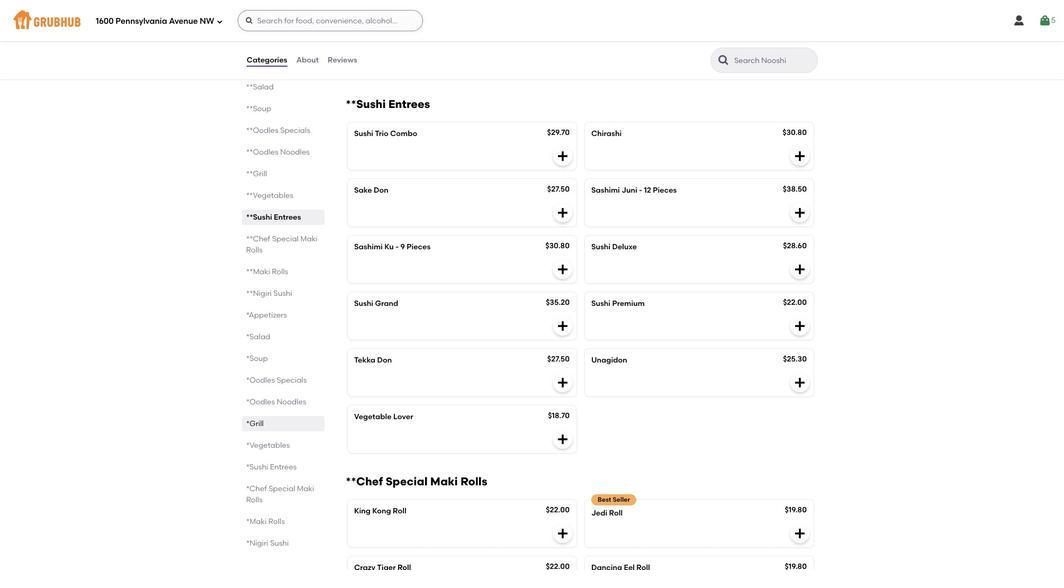 Task type: vqa. For each thing, say whether or not it's contained in the screenshot.


Task type: describe. For each thing, give the bounding box(es) containing it.
*soup tab
[[246, 353, 320, 364]]

rolls inside tab
[[272, 267, 288, 276]]

sushi for sushi trio combo
[[354, 129, 373, 138]]

entrees for *sushi entrees tab
[[270, 463, 297, 472]]

*appetizers tab
[[246, 310, 320, 321]]

vegetable for vegetable hot pot (mild-spicy)
[[354, 35, 392, 44]]

roll inside best seller jedi roll
[[609, 509, 623, 518]]

$30.80 for sashimi ku - 9 pieces
[[545, 241, 570, 250]]

1600
[[96, 16, 114, 26]]

sushi inside tab
[[270, 539, 289, 548]]

*sushi
[[246, 463, 268, 472]]

svg image for tekka don
[[556, 376, 569, 389]]

sushi for sushi grand
[[354, 299, 373, 308]]

**salad
[[246, 83, 274, 92]]

Search Nooshi search field
[[733, 56, 814, 66]]

*oodles noodles
[[246, 398, 306, 407]]

*salad tab
[[246, 331, 320, 343]]

sushi premium
[[591, 299, 645, 308]]

noodles for *oodles noodles
[[277, 398, 306, 407]]

juni
[[622, 186, 637, 195]]

*oodles for *oodles specials
[[246, 376, 275, 385]]

$25.30
[[783, 355, 807, 364]]

**sushi inside tab
[[246, 213, 272, 222]]

12
[[644, 186, 651, 195]]

**nigiri sushi tab
[[246, 288, 320, 299]]

rolls inside **chef special maki rolls
[[246, 246, 263, 255]]

sake
[[354, 186, 372, 195]]

**oodles for **oodles specials
[[246, 126, 278, 135]]

categories
[[247, 56, 287, 65]]

sushi for sushi premium
[[591, 299, 610, 308]]

*oodles for *oodles noodles
[[246, 398, 275, 407]]

svg image for sushi grand
[[556, 320, 569, 332]]

pennsylvania
[[116, 16, 167, 26]]

deluxe
[[612, 242, 637, 251]]

*chef special maki rolls tab
[[246, 483, 320, 506]]

*maki rolls tab
[[246, 516, 320, 527]]

svg image for sashimi ku - 9 pieces
[[556, 263, 569, 276]]

- for 12
[[639, 186, 642, 195]]

**oodles for **oodles noodles
[[246, 148, 278, 157]]

*vegetables tab
[[246, 440, 320, 451]]

king
[[354, 507, 371, 516]]

king kong roll
[[354, 507, 406, 516]]

svg image for unagidon
[[794, 376, 806, 389]]

chirashi
[[591, 129, 622, 138]]

**oodles noodles tab
[[246, 147, 320, 158]]

$38.50
[[783, 185, 807, 194]]

don for sake don
[[374, 186, 388, 195]]

*grill tab
[[246, 418, 320, 429]]

sake don
[[354, 186, 388, 195]]

sashimi ku - 9 pieces
[[354, 242, 431, 251]]

$22.00 for king kong roll
[[546, 505, 570, 514]]

sashimi for sashimi ku - 9 pieces
[[354, 242, 383, 251]]

spicy)
[[444, 35, 466, 44]]

*sushi entrees tab
[[246, 462, 320, 473]]

special for **chef special maki rolls tab
[[272, 235, 299, 244]]

1600 pennsylvania avenue nw
[[96, 16, 214, 26]]

Search for food, convenience, alcohol... search field
[[238, 10, 423, 31]]

*oodles specials tab
[[246, 375, 320, 386]]

grand
[[375, 299, 398, 308]]

$30.80 for chirashi
[[783, 128, 807, 137]]

pieces for sashimi ku - 9 pieces
[[407, 242, 431, 251]]

**nigiri
[[246, 289, 272, 298]]

svg image inside 5 button
[[1038, 14, 1051, 27]]

avenue
[[169, 16, 198, 26]]

ku
[[384, 242, 394, 251]]

jedi
[[591, 509, 607, 518]]

**nigiri sushi
[[246, 289, 292, 298]]

- for 9
[[396, 242, 399, 251]]

*soup
[[246, 354, 268, 363]]

don for tekka don
[[377, 356, 392, 365]]

seller
[[613, 496, 630, 503]]

about button
[[296, 41, 319, 79]]

*chef
[[246, 484, 267, 493]]

svg image for vegetable lover
[[556, 433, 569, 446]]

sashimi juni - 12 pieces
[[591, 186, 677, 195]]

**chef special maki rolls tab
[[246, 233, 320, 256]]

vegetable lover
[[354, 412, 413, 421]]

svg image for sake don
[[556, 206, 569, 219]]

tekka don
[[354, 356, 392, 365]]

**chef special maki rolls inside tab
[[246, 235, 318, 255]]

9
[[400, 242, 405, 251]]

kong
[[372, 507, 391, 516]]

lover
[[393, 412, 413, 421]]

categories button
[[246, 41, 288, 79]]

pot
[[408, 35, 421, 44]]

**sushi entrees tab
[[246, 212, 320, 223]]

$29.70
[[547, 128, 570, 137]]

svg image for king kong roll
[[556, 527, 569, 540]]

specials for **oodles specials
[[280, 126, 310, 135]]

0 horizontal spatial roll
[[393, 507, 406, 516]]

sushi grand
[[354, 299, 398, 308]]

**oodles noodles
[[246, 148, 310, 157]]

vegetable for vegetable lover
[[354, 412, 392, 421]]

maki for **chef special maki rolls tab
[[300, 235, 318, 244]]

search icon image
[[717, 54, 730, 67]]

svg image for sushi deluxe
[[794, 263, 806, 276]]

trio
[[375, 129, 388, 138]]

$19.80
[[785, 505, 807, 514]]

sushi for sushi deluxe
[[591, 242, 610, 251]]



Task type: locate. For each thing, give the bounding box(es) containing it.
svg image
[[1013, 14, 1025, 27], [1038, 14, 1051, 27], [794, 150, 806, 162], [556, 206, 569, 219], [556, 263, 569, 276], [794, 263, 806, 276], [794, 527, 806, 540]]

**maki rolls tab
[[246, 266, 320, 277]]

vegetable
[[354, 35, 392, 44], [354, 412, 392, 421]]

$19.25
[[548, 34, 570, 43]]

1 vertical spatial -
[[396, 242, 399, 251]]

**chef special maki rolls
[[246, 235, 318, 255], [346, 475, 487, 488]]

2 **oodles from the top
[[246, 148, 278, 157]]

rolls
[[246, 246, 263, 255], [272, 267, 288, 276], [460, 475, 487, 488], [246, 495, 263, 504], [268, 517, 285, 526]]

maki for *chef special maki rolls "tab"
[[297, 484, 314, 493]]

best
[[598, 496, 611, 503]]

0 vertical spatial noodles
[[280, 148, 310, 157]]

*salad
[[246, 332, 270, 341]]

sushi up *appetizers "tab"
[[273, 289, 292, 298]]

combo
[[390, 129, 417, 138]]

1 horizontal spatial $22.00
[[783, 298, 807, 307]]

$22.00
[[783, 298, 807, 307], [546, 505, 570, 514]]

-
[[639, 186, 642, 195], [396, 242, 399, 251]]

*oodles noodles tab
[[246, 397, 320, 408]]

0 horizontal spatial $22.00
[[546, 505, 570, 514]]

$22.00 for sushi premium
[[783, 298, 807, 307]]

$30.80
[[783, 128, 807, 137], [545, 241, 570, 250]]

0 vertical spatial don
[[374, 186, 388, 195]]

1 $27.50 from the top
[[547, 185, 570, 194]]

special down *sushi entrees tab
[[269, 484, 295, 493]]

$28.60
[[783, 241, 807, 250]]

0 vertical spatial **sushi entrees
[[346, 97, 430, 111]]

0 vertical spatial entrees
[[388, 97, 430, 111]]

special for *chef special maki rolls "tab"
[[269, 484, 295, 493]]

1 vertical spatial don
[[377, 356, 392, 365]]

specials
[[280, 126, 310, 135], [277, 376, 307, 385]]

entrees for **sushi entrees tab
[[274, 213, 301, 222]]

**oodles up the **grill
[[246, 148, 278, 157]]

**soup tab
[[246, 103, 320, 114]]

- left 9
[[396, 242, 399, 251]]

**oodles specials
[[246, 126, 310, 135]]

1 vertical spatial **chef special maki rolls
[[346, 475, 487, 488]]

1 horizontal spatial pieces
[[653, 186, 677, 195]]

**maki
[[246, 267, 270, 276]]

0 vertical spatial pieces
[[653, 186, 677, 195]]

**grill tab
[[246, 168, 320, 179]]

don
[[374, 186, 388, 195], [377, 356, 392, 365]]

1 horizontal spatial **chef
[[346, 475, 383, 488]]

1 vegetable from the top
[[354, 35, 392, 44]]

1 vertical spatial *oodles
[[246, 398, 275, 407]]

0 horizontal spatial pieces
[[407, 242, 431, 251]]

1 vertical spatial entrees
[[274, 213, 301, 222]]

1 vertical spatial vegetable
[[354, 412, 392, 421]]

**chef
[[246, 235, 270, 244], [346, 475, 383, 488]]

$18.70
[[548, 411, 570, 420]]

main navigation navigation
[[0, 0, 1064, 41]]

1 vertical spatial **sushi
[[246, 213, 272, 222]]

**chef special maki rolls up kong
[[346, 475, 487, 488]]

specials for *oodles specials
[[277, 376, 307, 385]]

*oodles up *grill
[[246, 398, 275, 407]]

vegetable hot pot (mild-spicy)
[[354, 35, 466, 44]]

**sushi entrees inside tab
[[246, 213, 301, 222]]

2 $27.50 from the top
[[547, 355, 570, 364]]

2 vertical spatial entrees
[[270, 463, 297, 472]]

**salad tab
[[246, 82, 320, 93]]

**oodles
[[246, 126, 278, 135], [246, 148, 278, 157]]

reviews
[[328, 56, 357, 65]]

sushi left grand
[[354, 299, 373, 308]]

1 vertical spatial $22.00
[[546, 505, 570, 514]]

**grill
[[246, 169, 267, 178]]

svg image for best seller
[[794, 527, 806, 540]]

special up kong
[[386, 475, 428, 488]]

noodles up **grill tab
[[280, 148, 310, 157]]

$35.20
[[546, 298, 570, 307]]

1 vertical spatial $27.50
[[547, 355, 570, 364]]

sushi
[[354, 129, 373, 138], [591, 242, 610, 251], [273, 289, 292, 298], [354, 299, 373, 308], [591, 299, 610, 308], [270, 539, 289, 548]]

*chef special maki rolls
[[246, 484, 314, 504]]

**vegetables
[[246, 191, 293, 200]]

**sushi entrees down **vegetables
[[246, 213, 301, 222]]

0 vertical spatial $30.80
[[783, 128, 807, 137]]

0 vertical spatial $22.00
[[783, 298, 807, 307]]

*maki rolls
[[246, 517, 285, 526]]

**chef special maki rolls up **maki rolls tab
[[246, 235, 318, 255]]

$27.50
[[547, 185, 570, 194], [547, 355, 570, 364]]

roll
[[393, 507, 406, 516], [609, 509, 623, 518]]

**sushi up trio
[[346, 97, 386, 111]]

1 horizontal spatial **sushi
[[346, 97, 386, 111]]

(mild-
[[422, 35, 444, 44]]

vegetable left lover
[[354, 412, 392, 421]]

2 vegetable from the top
[[354, 412, 392, 421]]

0 vertical spatial specials
[[280, 126, 310, 135]]

5 button
[[1038, 11, 1056, 30]]

sushi deluxe
[[591, 242, 637, 251]]

entrees down *vegetables tab
[[270, 463, 297, 472]]

1 horizontal spatial roll
[[609, 509, 623, 518]]

svg image for sushi premium
[[794, 320, 806, 332]]

sushi down *maki rolls tab
[[270, 539, 289, 548]]

special down **sushi entrees tab
[[272, 235, 299, 244]]

1 **oodles from the top
[[246, 126, 278, 135]]

0 vertical spatial **chef
[[246, 235, 270, 244]]

**oodles down **soup
[[246, 126, 278, 135]]

0 vertical spatial sashimi
[[591, 186, 620, 195]]

**sushi
[[346, 97, 386, 111], [246, 213, 272, 222]]

1 horizontal spatial -
[[639, 186, 642, 195]]

entrees up combo
[[388, 97, 430, 111]]

1 vertical spatial $30.80
[[545, 241, 570, 250]]

**oodles specials tab
[[246, 125, 320, 136]]

svg image for sashimi juni - 12 pieces
[[794, 206, 806, 219]]

**maki rolls
[[246, 267, 288, 276]]

1 vertical spatial specials
[[277, 376, 307, 385]]

sushi left trio
[[354, 129, 373, 138]]

*sushi entrees
[[246, 463, 297, 472]]

0 horizontal spatial **chef special maki rolls
[[246, 235, 318, 255]]

sushi inside tab
[[273, 289, 292, 298]]

1 vertical spatial **sushi entrees
[[246, 213, 301, 222]]

specials down *soup tab
[[277, 376, 307, 385]]

0 vertical spatial **oodles
[[246, 126, 278, 135]]

$27.50 for unagidon
[[547, 355, 570, 364]]

pieces right 12
[[653, 186, 677, 195]]

svg image for chirashi
[[794, 150, 806, 162]]

about
[[296, 56, 319, 65]]

svg image for sushi trio combo
[[556, 150, 569, 162]]

*nigiri sushi
[[246, 539, 289, 548]]

1 vertical spatial sashimi
[[354, 242, 383, 251]]

noodles for **oodles noodles
[[280, 148, 310, 157]]

5
[[1051, 16, 1056, 25]]

special
[[272, 235, 299, 244], [386, 475, 428, 488], [269, 484, 295, 493]]

0 vertical spatial $27.50
[[547, 185, 570, 194]]

special inside **chef special maki rolls
[[272, 235, 299, 244]]

rolls inside '*chef special maki rolls'
[[246, 495, 263, 504]]

- left 12
[[639, 186, 642, 195]]

1 horizontal spatial sashimi
[[591, 186, 620, 195]]

vegetable left hot
[[354, 35, 392, 44]]

roll right kong
[[393, 507, 406, 516]]

0 horizontal spatial sashimi
[[354, 242, 383, 251]]

tekka
[[354, 356, 375, 365]]

noodles
[[280, 148, 310, 157], [277, 398, 306, 407]]

**soup
[[246, 104, 271, 113]]

*vegetables
[[246, 441, 290, 450]]

**chef up king
[[346, 475, 383, 488]]

best seller jedi roll
[[591, 496, 630, 518]]

0 horizontal spatial -
[[396, 242, 399, 251]]

**chef up **maki
[[246, 235, 270, 244]]

maki inside '*chef special maki rolls'
[[297, 484, 314, 493]]

special inside '*chef special maki rolls'
[[269, 484, 295, 493]]

*oodles down *soup in the bottom of the page
[[246, 376, 275, 385]]

maki inside **chef special maki rolls
[[300, 235, 318, 244]]

0 vertical spatial *oodles
[[246, 376, 275, 385]]

entrees down **vegetables 'tab'
[[274, 213, 301, 222]]

maki
[[300, 235, 318, 244], [430, 475, 458, 488], [297, 484, 314, 493]]

*grill
[[246, 419, 264, 428]]

sashimi left juni
[[591, 186, 620, 195]]

*oodles
[[246, 376, 275, 385], [246, 398, 275, 407]]

unagidon
[[591, 356, 627, 365]]

*oodles specials
[[246, 376, 307, 385]]

entrees inside *sushi entrees tab
[[270, 463, 297, 472]]

0 vertical spatial vegetable
[[354, 35, 392, 44]]

*nigiri
[[246, 539, 268, 548]]

sushi left premium
[[591, 299, 610, 308]]

don right sake
[[374, 186, 388, 195]]

1 vertical spatial pieces
[[407, 242, 431, 251]]

**sushi entrees up sushi trio combo
[[346, 97, 430, 111]]

0 horizontal spatial **sushi
[[246, 213, 272, 222]]

don right the tekka
[[377, 356, 392, 365]]

pieces for sashimi juni - 12 pieces
[[653, 186, 677, 195]]

sashimi left ku
[[354, 242, 383, 251]]

pieces right 9
[[407, 242, 431, 251]]

sashimi
[[591, 186, 620, 195], [354, 242, 383, 251]]

roll down the seller
[[609, 509, 623, 518]]

0 vertical spatial -
[[639, 186, 642, 195]]

1 horizontal spatial **sushi entrees
[[346, 97, 430, 111]]

entrees
[[388, 97, 430, 111], [274, 213, 301, 222], [270, 463, 297, 472]]

1 vertical spatial noodles
[[277, 398, 306, 407]]

entrees inside **sushi entrees tab
[[274, 213, 301, 222]]

0 horizontal spatial **chef
[[246, 235, 270, 244]]

1 vertical spatial **chef
[[346, 475, 383, 488]]

**chef inside **chef special maki rolls
[[246, 235, 270, 244]]

*nigiri sushi tab
[[246, 538, 320, 549]]

0 vertical spatial **chef special maki rolls
[[246, 235, 318, 255]]

0 horizontal spatial $30.80
[[545, 241, 570, 250]]

svg image
[[245, 16, 253, 25], [216, 18, 223, 25], [556, 150, 569, 162], [794, 206, 806, 219], [556, 320, 569, 332], [794, 320, 806, 332], [556, 376, 569, 389], [794, 376, 806, 389], [556, 433, 569, 446], [556, 527, 569, 540]]

specials up **oodles noodles tab
[[280, 126, 310, 135]]

nw
[[200, 16, 214, 26]]

sushi trio combo
[[354, 129, 417, 138]]

**sushi entrees
[[346, 97, 430, 111], [246, 213, 301, 222]]

*maki
[[246, 517, 267, 526]]

noodles down *oodles specials tab
[[277, 398, 306, 407]]

**vegetables tab
[[246, 190, 320, 201]]

1 horizontal spatial $30.80
[[783, 128, 807, 137]]

sashimi for sashimi juni - 12 pieces
[[591, 186, 620, 195]]

pieces
[[653, 186, 677, 195], [407, 242, 431, 251]]

1 horizontal spatial **chef special maki rolls
[[346, 475, 487, 488]]

0 vertical spatial **sushi
[[346, 97, 386, 111]]

$27.50 for sashimi juni - 12 pieces
[[547, 185, 570, 194]]

0 horizontal spatial **sushi entrees
[[246, 213, 301, 222]]

2 *oodles from the top
[[246, 398, 275, 407]]

reviews button
[[327, 41, 358, 79]]

premium
[[612, 299, 645, 308]]

**sushi down **vegetables
[[246, 213, 272, 222]]

1 vertical spatial **oodles
[[246, 148, 278, 157]]

1 *oodles from the top
[[246, 376, 275, 385]]

*appetizers
[[246, 311, 287, 320]]

hot
[[393, 35, 406, 44]]

sushi left deluxe
[[591, 242, 610, 251]]



